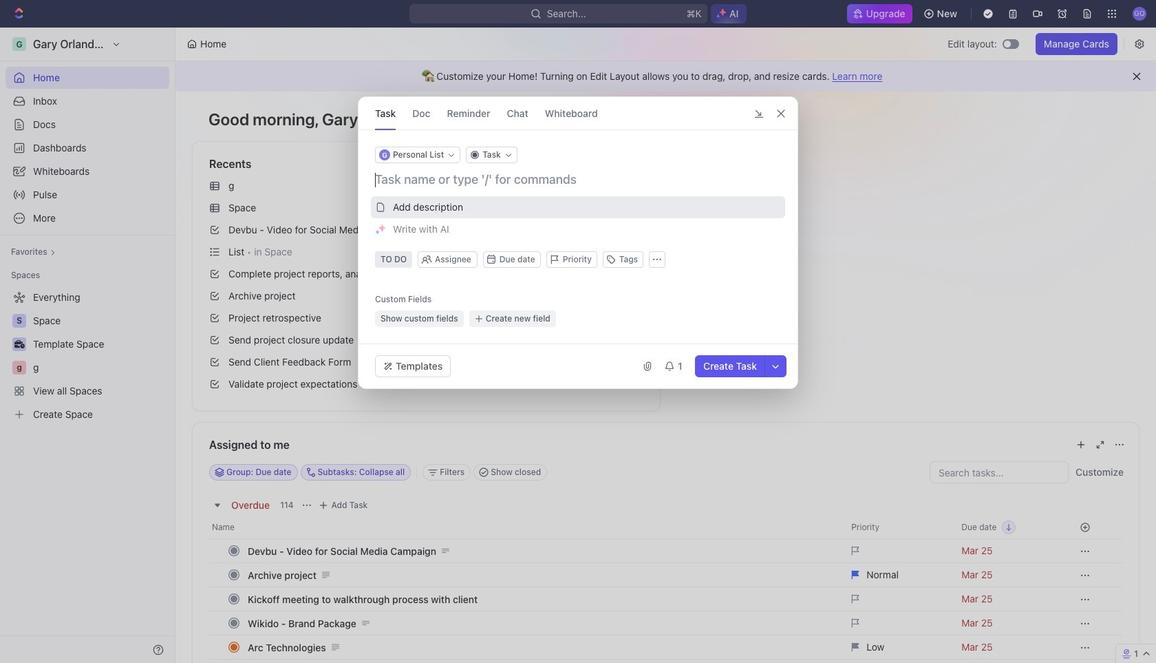 Task type: vqa. For each thing, say whether or not it's contained in the screenshot.
'tree' within Sidebar "navigation"
yes



Task type: describe. For each thing, give the bounding box(es) containing it.
sidebar navigation
[[0, 28, 176, 663]]

Search tasks... text field
[[931, 462, 1069, 483]]

Task name or type '/' for commands text field
[[375, 171, 784, 188]]

tree inside sidebar navigation
[[6, 286, 169, 426]]



Task type: locate. For each thing, give the bounding box(es) containing it.
alert
[[176, 61, 1157, 92]]

dialog
[[358, 96, 799, 389]]

tree
[[6, 286, 169, 426]]



